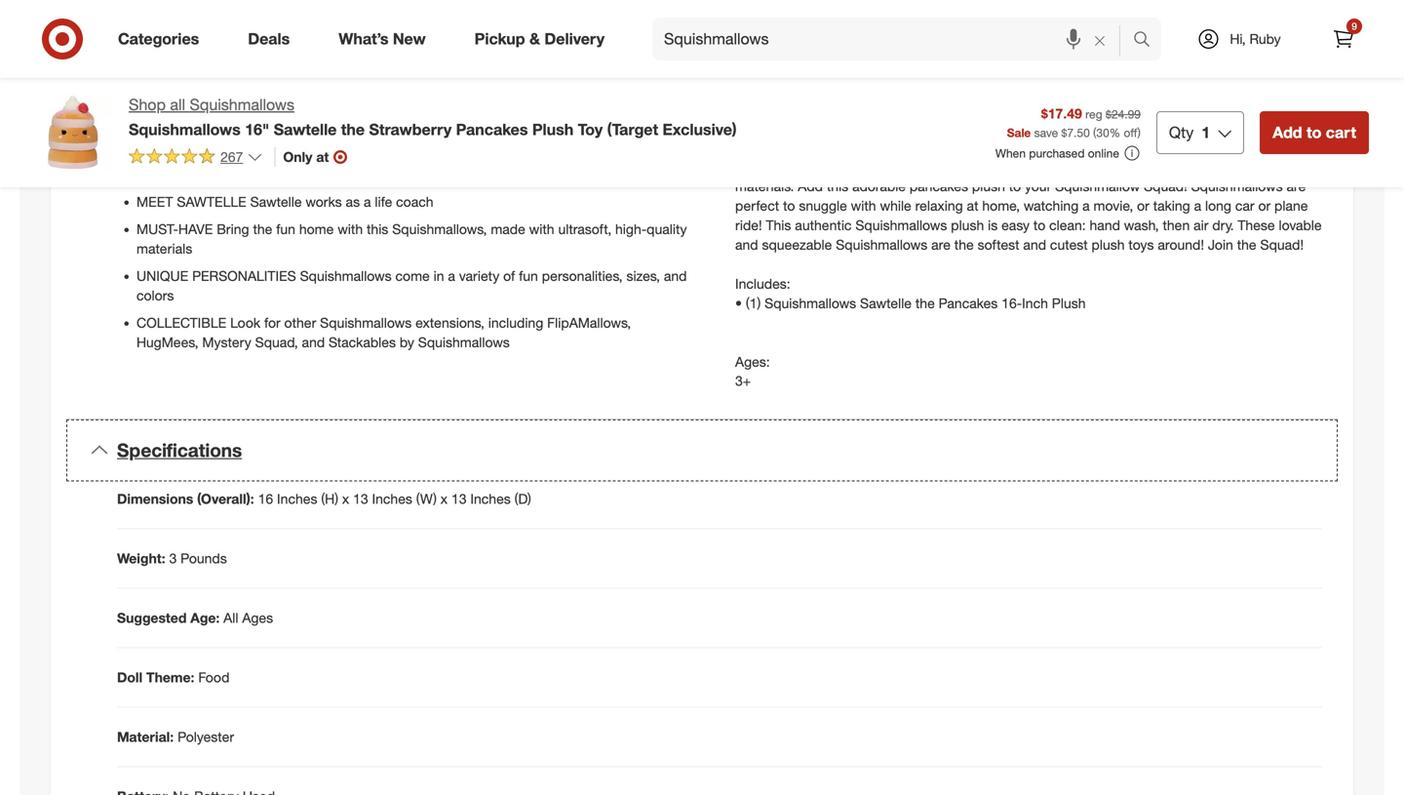 Task type: vqa. For each thing, say whether or not it's contained in the screenshot.
the top from
no



Task type: locate. For each thing, give the bounding box(es) containing it.
0 horizontal spatial 13
[[353, 490, 368, 507]]

categories
[[118, 29, 199, 48]]

and down easy
[[1024, 236, 1047, 253]]

1 vertical spatial quality
[[647, 220, 687, 237]]

ultra-
[[1245, 138, 1276, 155]]

when
[[881, 138, 914, 155]]

materials
[[137, 240, 192, 257]]

life
[[375, 193, 392, 210]]

(target
[[607, 120, 659, 139]]

1 vertical spatial are
[[932, 236, 951, 253]]

high- right ultrasoft,
[[616, 220, 647, 237]]

at left the home,
[[967, 197, 979, 214]]

0 vertical spatial is
[[812, 138, 821, 155]]

a up the air
[[1195, 197, 1202, 214]]

1 horizontal spatial this
[[1215, 138, 1241, 155]]

0 vertical spatial fun
[[276, 220, 296, 237]]

2 horizontal spatial inches
[[471, 490, 511, 507]]

this down life
[[367, 220, 389, 237]]

squeezable up materials. on the top
[[736, 158, 806, 175]]

1 horizontal spatial this
[[827, 177, 849, 194]]

ultrasoft,
[[558, 220, 612, 237]]

squishmallows inside squad up grow your squishmallows squad with sawtelle, a super-soft, collectible stuffed animal
[[277, 146, 369, 163]]

1 horizontal spatial are
[[1287, 177, 1307, 194]]

plush
[[532, 120, 574, 139], [1052, 294, 1086, 311]]

exclusive)
[[663, 120, 737, 139]]

quality inside squish time is playtime when you add sawtelle to your squishmallows squad! this ultra- squeezable 16-inch large strawberry pancakes plush is made with high-quality and ultrasoft materials. add this adorable pancakes plush to your squishmallow squad! squishmallows are perfect to snuggle with while relaxing at home, watching a movie, or taking a long car or plane ride! this authentic squishmallows plush is easy to clean: hand wash, then air dry. these lovable and squeezable squishmallows are the softest and cutest plush toys around! join the squad!
[[1174, 158, 1215, 175]]

1 vertical spatial add
[[798, 177, 823, 194]]

and left the ultrasoft
[[1218, 158, 1241, 175]]

snuggle
[[799, 197, 848, 214]]

search button
[[1125, 18, 1172, 64]]

of
[[503, 267, 515, 284]]

1 vertical spatial high-
[[616, 220, 647, 237]]

0 vertical spatial pancakes
[[456, 120, 528, 139]]

inches right 16
[[277, 490, 317, 507]]

made up squishmallow
[[1075, 158, 1110, 175]]

267
[[220, 148, 243, 165]]

quality up sizes,
[[647, 220, 687, 237]]

squad,
[[255, 333, 298, 350]]

sizes,
[[627, 267, 660, 284]]

0 horizontal spatial x
[[342, 490, 349, 507]]

coach
[[396, 193, 434, 210]]

13 right (w)
[[452, 490, 467, 507]]

1 vertical spatial squad!
[[1144, 177, 1188, 194]]

deals
[[248, 29, 290, 48]]

1 vertical spatial plush
[[1052, 294, 1086, 311]]

or right car
[[1259, 197, 1271, 214]]

and inside unique personalities squishmallows come in a variety of fun personalities, sizes, and colors
[[664, 267, 687, 284]]

grow
[[210, 146, 243, 163]]

2 horizontal spatial is
[[1062, 158, 1072, 175]]

1 horizontal spatial 13
[[452, 490, 467, 507]]

shop all squishmallows squishmallows 16" sawtelle the strawberry pancakes plush toy (target exclusive)
[[129, 95, 737, 139]]

0 vertical spatial this
[[827, 177, 849, 194]]

0 horizontal spatial this
[[367, 220, 389, 237]]

and down other
[[302, 333, 325, 350]]

squad!
[[1168, 138, 1212, 155], [1144, 177, 1188, 194], [1261, 236, 1304, 253]]

stackables
[[329, 333, 396, 350]]

fun down meet sawtelle sawtelle works as a life coach
[[276, 220, 296, 237]]

1 horizontal spatial add
[[1273, 123, 1303, 142]]

1 vertical spatial pancakes
[[939, 294, 998, 311]]

high- inside squish time is playtime when you add sawtelle to your squishmallows squad! this ultra- squeezable 16-inch large strawberry pancakes plush is made with high-quality and ultrasoft materials. add this adorable pancakes plush to your squishmallow squad! squishmallows are perfect to snuggle with while relaxing at home, watching a movie, or taking a long car or plane ride! this authentic squishmallows plush is easy to clean: hand wash, then air dry. these lovable and squeezable squishmallows are the softest and cutest plush toys around! join the squad!
[[1143, 158, 1174, 175]]

inches left (d)
[[471, 490, 511, 507]]

softest
[[978, 236, 1020, 253]]

with down strawberry
[[416, 146, 442, 163]]

pancakes up sawtelle,
[[456, 120, 528, 139]]

are up plane
[[1287, 177, 1307, 194]]

highlights
[[117, 110, 192, 129]]

1 vertical spatial at
[[967, 197, 979, 214]]

pancakes up 'relaxing'
[[910, 177, 969, 194]]

1 inches from the left
[[277, 490, 317, 507]]

made inside squish time is playtime when you add sawtelle to your squishmallows squad! this ultra- squeezable 16-inch large strawberry pancakes plush is made with high-quality and ultrasoft materials. add this adorable pancakes plush to your squishmallow squad! squishmallows are perfect to snuggle with while relaxing at home, watching a movie, or taking a long car or plane ride! this authentic squishmallows plush is easy to clean: hand wash, then air dry. these lovable and squeezable squishmallows are the softest and cutest plush toys around! join the squad!
[[1075, 158, 1110, 175]]

1 vertical spatial made
[[491, 220, 526, 237]]

2 x from the left
[[441, 490, 448, 507]]

image of squishmallows 16" sawtelle the strawberry pancakes plush toy (target exclusive) image
[[35, 94, 113, 172]]

this right 1
[[1215, 138, 1241, 155]]

0 horizontal spatial add
[[798, 177, 823, 194]]

0 horizontal spatial inches
[[277, 490, 317, 507]]

hugmees,
[[137, 333, 199, 350]]

are down 'relaxing'
[[932, 236, 951, 253]]

at inside squish time is playtime when you add sawtelle to your squishmallows squad! this ultra- squeezable 16-inch large strawberry pancakes plush is made with high-quality and ultrasoft materials. add this adorable pancakes plush to your squishmallow squad! squishmallows are perfect to snuggle with while relaxing at home, watching a movie, or taking a long car or plane ride! this authentic squishmallows plush is easy to clean: hand wash, then air dry. these lovable and squeezable squishmallows are the softest and cutest plush toys around! join the squad!
[[967, 197, 979, 214]]

is down $
[[1062, 158, 1072, 175]]

1 vertical spatial squeezable
[[762, 236, 832, 253]]

made up of
[[491, 220, 526, 237]]

when
[[996, 146, 1026, 161]]

1 horizontal spatial made
[[1075, 158, 1110, 175]]

this down perfect
[[766, 216, 792, 233]]

1 horizontal spatial x
[[441, 490, 448, 507]]

quality down qty 1
[[1174, 158, 1215, 175]]

must-have bring the fun home with this squishmallows, made with ultrasoft, high-quality materials
[[137, 220, 687, 257]]

the
[[341, 120, 365, 139], [253, 220, 273, 237], [955, 236, 974, 253], [1238, 236, 1257, 253], [916, 294, 935, 311]]

1 horizontal spatial high-
[[1143, 158, 1174, 175]]

(
[[1094, 125, 1097, 140]]

works
[[306, 193, 342, 210]]

high- down qty
[[1143, 158, 1174, 175]]

all
[[170, 95, 185, 114]]

0 horizontal spatial plush
[[532, 120, 574, 139]]

1 or from the left
[[1138, 197, 1150, 214]]

0 vertical spatial squad!
[[1168, 138, 1212, 155]]

0 vertical spatial high-
[[1143, 158, 1174, 175]]

squeezable down authentic
[[762, 236, 832, 253]]

stuffed
[[137, 166, 179, 183]]

is up softest
[[988, 216, 998, 233]]

(1)
[[746, 294, 761, 311]]

1 horizontal spatial inches
[[372, 490, 413, 507]]

2 inches from the left
[[372, 490, 413, 507]]

x right the (h)
[[342, 490, 349, 507]]

mystery
[[202, 333, 251, 350]]

with down adorable
[[851, 197, 877, 214]]

sawtelle,
[[446, 146, 500, 163]]

this down inch
[[827, 177, 849, 194]]

0 horizontal spatial is
[[812, 138, 821, 155]]

sawtelle
[[274, 120, 337, 139], [971, 138, 1023, 155], [250, 193, 302, 210], [860, 294, 912, 311]]

0 vertical spatial this
[[1215, 138, 1241, 155]]

a inside squad up grow your squishmallows squad with sawtelle, a super-soft, collectible stuffed animal
[[504, 146, 511, 163]]

0 vertical spatial 16-
[[809, 158, 830, 175]]

this
[[1215, 138, 1241, 155], [766, 216, 792, 233]]

to right when
[[1026, 138, 1039, 155]]

1 horizontal spatial pancakes
[[939, 294, 998, 311]]

16- inside includes: • (1) squishmallows sawtelle the pancakes 16-inch plush
[[1002, 294, 1023, 311]]

a
[[504, 146, 511, 163], [364, 193, 371, 210], [1083, 197, 1090, 214], [1195, 197, 1202, 214], [448, 267, 455, 284]]

is right time
[[812, 138, 821, 155]]

0 vertical spatial squeezable
[[736, 158, 806, 175]]

to left cart
[[1307, 123, 1322, 142]]

plush for inch
[[1052, 294, 1086, 311]]

1 horizontal spatial at
[[967, 197, 979, 214]]

0 horizontal spatial fun
[[276, 220, 296, 237]]

0 vertical spatial plush
[[532, 120, 574, 139]]

collectible
[[137, 314, 227, 331]]

0 horizontal spatial 16-
[[809, 158, 830, 175]]

1 horizontal spatial plush
[[1052, 294, 1086, 311]]

plush inside shop all squishmallows squishmallows 16" sawtelle the strawberry pancakes plush toy (target exclusive)
[[532, 120, 574, 139]]

have
[[178, 220, 213, 237]]

plush inside includes: • (1) squishmallows sawtelle the pancakes 16-inch plush
[[1052, 294, 1086, 311]]

your
[[1042, 138, 1069, 155], [247, 146, 273, 163], [1025, 177, 1052, 194]]

3
[[169, 550, 177, 567]]

dimensions
[[117, 490, 193, 507]]

1 horizontal spatial fun
[[519, 267, 538, 284]]

long
[[1206, 197, 1232, 214]]

deals link
[[231, 18, 314, 60]]

a left super-
[[504, 146, 511, 163]]

description
[[736, 110, 821, 129]]

squad! right )
[[1168, 138, 1212, 155]]

with down as
[[338, 220, 363, 237]]

theme:
[[146, 669, 195, 686]]

0 horizontal spatial this
[[766, 216, 792, 233]]

squish time is playtime when you add sawtelle to your squishmallows squad! this ultra- squeezable 16-inch large strawberry pancakes plush is made with high-quality and ultrasoft materials. add this adorable pancakes plush to your squishmallow squad! squishmallows are perfect to snuggle with while relaxing at home, watching a movie, or taking a long car or plane ride! this authentic squishmallows plush is easy to clean: hand wash, then air dry. these lovable and squeezable squishmallows are the softest and cutest plush toys around! join the squad!
[[736, 138, 1322, 253]]

squad
[[373, 146, 413, 163]]

pancakes down softest
[[939, 294, 998, 311]]

pancakes up the home,
[[962, 158, 1021, 175]]

inch
[[830, 158, 855, 175]]

only at
[[283, 148, 329, 165]]

other
[[284, 314, 316, 331]]

plush down 'relaxing'
[[951, 216, 985, 233]]

or up wash, at the top right
[[1138, 197, 1150, 214]]

squad up grow your squishmallows squad with sawtelle, a super-soft, collectible stuffed animal
[[137, 146, 648, 183]]

meet
[[137, 193, 173, 210]]

0 horizontal spatial pancakes
[[456, 120, 528, 139]]

add up snuggle
[[798, 177, 823, 194]]

meet sawtelle sawtelle works as a life coach
[[137, 193, 434, 210]]

at
[[316, 148, 329, 165], [967, 197, 979, 214]]

0 vertical spatial are
[[1287, 177, 1307, 194]]

16- down playtime
[[809, 158, 830, 175]]

a right in
[[448, 267, 455, 284]]

squish
[[736, 138, 778, 155]]

details button
[[66, 40, 1338, 102]]

squishmallows inside includes: • (1) squishmallows sawtelle the pancakes 16-inch plush
[[765, 294, 857, 311]]

inches left (w)
[[372, 490, 413, 507]]

including
[[488, 314, 544, 331]]

cutest
[[1051, 236, 1088, 253]]

0 vertical spatial quality
[[1174, 158, 1215, 175]]

2 vertical spatial is
[[988, 216, 998, 233]]

extensions,
[[416, 314, 485, 331]]

collectible look for other squishmallows extensions, including flipamallows, hugmees, mystery squad, and stackables by squishmallows
[[137, 314, 631, 350]]

1 horizontal spatial 16-
[[1002, 294, 1023, 311]]

the inside shop all squishmallows squishmallows 16" sawtelle the strawberry pancakes plush toy (target exclusive)
[[341, 120, 365, 139]]

plush right inch
[[1052, 294, 1086, 311]]

up
[[188, 146, 206, 163]]

0 horizontal spatial made
[[491, 220, 526, 237]]

1
[[1202, 123, 1211, 142]]

0 vertical spatial made
[[1075, 158, 1110, 175]]

13 right the (h)
[[353, 490, 368, 507]]

at right only
[[316, 148, 329, 165]]

lovable
[[1279, 216, 1322, 233]]

sawtelle inside squish time is playtime when you add sawtelle to your squishmallows squad! this ultra- squeezable 16-inch large strawberry pancakes plush is made with high-quality and ultrasoft materials. add this adorable pancakes plush to your squishmallow squad! squishmallows are perfect to snuggle with while relaxing at home, watching a movie, or taking a long car or plane ride! this authentic squishmallows plush is easy to clean: hand wash, then air dry. these lovable and squeezable squishmallows are the softest and cutest plush toys around! join the squad!
[[971, 138, 1023, 155]]

fun right of
[[519, 267, 538, 284]]

1 horizontal spatial quality
[[1174, 158, 1215, 175]]

squad! up taking
[[1144, 177, 1188, 194]]

0 horizontal spatial high-
[[616, 220, 647, 237]]

add up the ultrasoft
[[1273, 123, 1303, 142]]

16
[[258, 490, 273, 507]]

categories link
[[101, 18, 224, 60]]

food
[[198, 669, 230, 686]]

plush up soft, on the top of the page
[[532, 120, 574, 139]]

&
[[530, 29, 540, 48]]

what's new link
[[322, 18, 450, 60]]

1 vertical spatial this
[[766, 216, 792, 233]]

the inside must-have bring the fun home with this squishmallows, made with ultrasoft, high-quality materials
[[253, 220, 273, 237]]

hi, ruby
[[1230, 30, 1282, 47]]

1 vertical spatial this
[[367, 220, 389, 237]]

0 horizontal spatial or
[[1138, 197, 1150, 214]]

hand
[[1090, 216, 1121, 233]]

1 vertical spatial fun
[[519, 267, 538, 284]]

1 horizontal spatial or
[[1259, 197, 1271, 214]]

variety
[[459, 267, 500, 284]]

perfect
[[736, 197, 780, 214]]

made inside must-have bring the fun home with this squishmallows, made with ultrasoft, high-quality materials
[[491, 220, 526, 237]]

ages
[[242, 609, 273, 626]]

squad! down lovable
[[1261, 236, 1304, 253]]

must-
[[137, 220, 178, 237]]

0 horizontal spatial quality
[[647, 220, 687, 237]]

air
[[1194, 216, 1209, 233]]

with
[[416, 146, 442, 163], [1114, 158, 1139, 175], [851, 197, 877, 214], [338, 220, 363, 237], [529, 220, 555, 237]]

0 horizontal spatial at
[[316, 148, 329, 165]]

x right (w)
[[441, 490, 448, 507]]

pounds
[[181, 550, 227, 567]]

1 vertical spatial 16-
[[1002, 294, 1023, 311]]

includes: • (1) squishmallows sawtelle the pancakes 16-inch plush
[[736, 275, 1086, 311]]

0 vertical spatial add
[[1273, 123, 1303, 142]]

16- down softest
[[1002, 294, 1023, 311]]

and right sizes,
[[664, 267, 687, 284]]

x
[[342, 490, 349, 507], [441, 490, 448, 507]]

plush up the home,
[[973, 177, 1006, 194]]



Task type: describe. For each thing, give the bounding box(es) containing it.
only
[[283, 148, 313, 165]]

your inside squad up grow your squishmallows squad with sawtelle, a super-soft, collectible stuffed animal
[[247, 146, 273, 163]]

shop
[[129, 95, 166, 114]]

ages:
[[736, 353, 770, 370]]

easy
[[1002, 216, 1030, 233]]

16"
[[245, 120, 270, 139]]

plush down save
[[1025, 158, 1058, 175]]

ages: 3+
[[736, 353, 770, 389]]

•
[[736, 294, 742, 311]]

personalities,
[[542, 267, 623, 284]]

2 or from the left
[[1259, 197, 1271, 214]]

plane
[[1275, 197, 1309, 214]]

dry.
[[1213, 216, 1235, 233]]

around!
[[1158, 236, 1205, 253]]

materials.
[[736, 177, 794, 194]]

3 inches from the left
[[471, 490, 511, 507]]

come
[[396, 267, 430, 284]]

time
[[781, 138, 808, 155]]

sale
[[1007, 125, 1031, 140]]

cart
[[1327, 123, 1357, 142]]

plush for pancakes
[[532, 120, 574, 139]]

What can we help you find? suggestions appear below search field
[[653, 18, 1138, 60]]

super-
[[515, 146, 555, 163]]

large
[[859, 158, 889, 175]]

qty
[[1170, 123, 1194, 142]]

(w)
[[416, 490, 437, 507]]

267 link
[[129, 147, 263, 170]]

join
[[1209, 236, 1234, 253]]

1 vertical spatial is
[[1062, 158, 1072, 175]]

off
[[1124, 125, 1138, 140]]

and inside collectible look for other squishmallows extensions, including flipamallows, hugmees, mystery squad, and stackables by squishmallows
[[302, 333, 325, 350]]

with left ultrasoft,
[[529, 220, 555, 237]]

(overall):
[[197, 490, 254, 507]]

quality inside must-have bring the fun home with this squishmallows, made with ultrasoft, high-quality materials
[[647, 220, 687, 237]]

with down off
[[1114, 158, 1139, 175]]

1 vertical spatial pancakes
[[910, 177, 969, 194]]

specifications button
[[66, 419, 1338, 482]]

reg
[[1086, 107, 1103, 122]]

add
[[944, 138, 967, 155]]

inch
[[1023, 294, 1049, 311]]

a right as
[[364, 193, 371, 210]]

movie,
[[1094, 197, 1134, 214]]

squad
[[137, 146, 184, 163]]

1 horizontal spatial is
[[988, 216, 998, 233]]

0 vertical spatial pancakes
[[962, 158, 1021, 175]]

to inside button
[[1307, 123, 1322, 142]]

this inside squish time is playtime when you add sawtelle to your squishmallows squad! this ultra- squeezable 16-inch large strawberry pancakes plush is made with high-quality and ultrasoft materials. add this adorable pancakes plush to your squishmallow squad! squishmallows are perfect to snuggle with while relaxing at home, watching a movie, or taking a long car or plane ride! this authentic squishmallows plush is easy to clean: hand wash, then air dry. these lovable and squeezable squishmallows are the softest and cutest plush toys around! join the squad!
[[827, 177, 849, 194]]

as
[[346, 193, 360, 210]]

sawtelle
[[177, 193, 247, 210]]

toy
[[578, 120, 603, 139]]

delivery
[[545, 29, 605, 48]]

%
[[1110, 125, 1121, 140]]

purchased
[[1030, 146, 1085, 161]]

a inside unique personalities squishmallows come in a variety of fun personalities, sizes, and colors
[[448, 267, 455, 284]]

1 x from the left
[[342, 490, 349, 507]]

hi,
[[1230, 30, 1246, 47]]

unique personalities squishmallows come in a variety of fun personalities, sizes, and colors
[[137, 267, 687, 304]]

toys
[[1129, 236, 1155, 253]]

authentic
[[795, 216, 852, 233]]

2 vertical spatial squad!
[[1261, 236, 1304, 253]]

when purchased online
[[996, 146, 1120, 161]]

ultrasoft
[[1245, 158, 1295, 175]]

save
[[1035, 125, 1059, 140]]

16- inside squish time is playtime when you add sawtelle to your squishmallows squad! this ultra- squeezable 16-inch large strawberry pancakes plush is made with high-quality and ultrasoft materials. add this adorable pancakes plush to your squishmallow squad! squishmallows are perfect to snuggle with while relaxing at home, watching a movie, or taking a long car or plane ride! this authentic squishmallows plush is easy to clean: hand wash, then air dry. these lovable and squeezable squishmallows are the softest and cutest plush toys around! join the squad!
[[809, 158, 830, 175]]

for
[[264, 314, 281, 331]]

personalities
[[192, 267, 296, 284]]

add inside add to cart button
[[1273, 123, 1303, 142]]

look
[[230, 314, 261, 331]]

weight: 3 pounds
[[117, 550, 227, 567]]

the inside includes: • (1) squishmallows sawtelle the pancakes 16-inch plush
[[916, 294, 935, 311]]

soft,
[[555, 146, 582, 163]]

0 vertical spatial at
[[316, 148, 329, 165]]

$17.49
[[1042, 105, 1083, 122]]

fun inside must-have bring the fun home with this squishmallows, made with ultrasoft, high-quality materials
[[276, 220, 296, 237]]

fun inside unique personalities squishmallows come in a variety of fun personalities, sizes, and colors
[[519, 267, 538, 284]]

to down materials. on the top
[[783, 197, 795, 214]]

doll
[[117, 669, 143, 686]]

pancakes inside shop all squishmallows squishmallows 16" sawtelle the strawberry pancakes plush toy (target exclusive)
[[456, 120, 528, 139]]

pickup & delivery
[[475, 29, 605, 48]]

add to cart
[[1273, 123, 1357, 142]]

adorable
[[853, 177, 906, 194]]

a down squishmallow
[[1083, 197, 1090, 214]]

to up the home,
[[1009, 177, 1022, 194]]

specifications
[[117, 439, 242, 461]]

squishmallows inside unique personalities squishmallows come in a variety of fun personalities, sizes, and colors
[[300, 267, 392, 284]]

1 13 from the left
[[353, 490, 368, 507]]

bring
[[217, 220, 249, 237]]

clean:
[[1050, 216, 1086, 233]]

unique
[[137, 267, 188, 284]]

to down watching
[[1034, 216, 1046, 233]]

pickup & delivery link
[[458, 18, 629, 60]]

3+
[[736, 372, 751, 389]]

with inside squad up grow your squishmallows squad with sawtelle, a super-soft, collectible stuffed animal
[[416, 146, 442, 163]]

doll theme: food
[[117, 669, 230, 686]]

0 horizontal spatial are
[[932, 236, 951, 253]]

$17.49 reg $24.99 sale save $ 7.50 ( 30 % off )
[[1007, 105, 1141, 140]]

and down ride!
[[736, 236, 759, 253]]

$
[[1062, 125, 1068, 140]]

sawtelle inside shop all squishmallows squishmallows 16" sawtelle the strawberry pancakes plush toy (target exclusive)
[[274, 120, 337, 139]]

(d)
[[515, 490, 531, 507]]

$24.99
[[1106, 107, 1141, 122]]

ride!
[[736, 216, 762, 233]]

strawberry
[[369, 120, 452, 139]]

high- inside must-have bring the fun home with this squishmallows, made with ultrasoft, high-quality materials
[[616, 220, 647, 237]]

30
[[1097, 125, 1110, 140]]

2 13 from the left
[[452, 490, 467, 507]]

this inside must-have bring the fun home with this squishmallows, made with ultrasoft, high-quality materials
[[367, 220, 389, 237]]

relaxing
[[916, 197, 963, 214]]

plush down hand
[[1092, 236, 1125, 253]]

colors
[[137, 287, 174, 304]]

pancakes inside includes: • (1) squishmallows sawtelle the pancakes 16-inch plush
[[939, 294, 998, 311]]

details
[[117, 59, 178, 82]]

you
[[918, 138, 940, 155]]

by
[[400, 333, 414, 350]]

add inside squish time is playtime when you add sawtelle to your squishmallows squad! this ultra- squeezable 16-inch large strawberry pancakes plush is made with high-quality and ultrasoft materials. add this adorable pancakes plush to your squishmallow squad! squishmallows are perfect to snuggle with while relaxing at home, watching a movie, or taking a long car or plane ride! this authentic squishmallows plush is easy to clean: hand wash, then air dry. these lovable and squeezable squishmallows are the softest and cutest plush toys around! join the squad!
[[798, 177, 823, 194]]

watching
[[1024, 197, 1079, 214]]

sawtelle inside includes: • (1) squishmallows sawtelle the pancakes 16-inch plush
[[860, 294, 912, 311]]

collectible
[[586, 146, 648, 163]]



